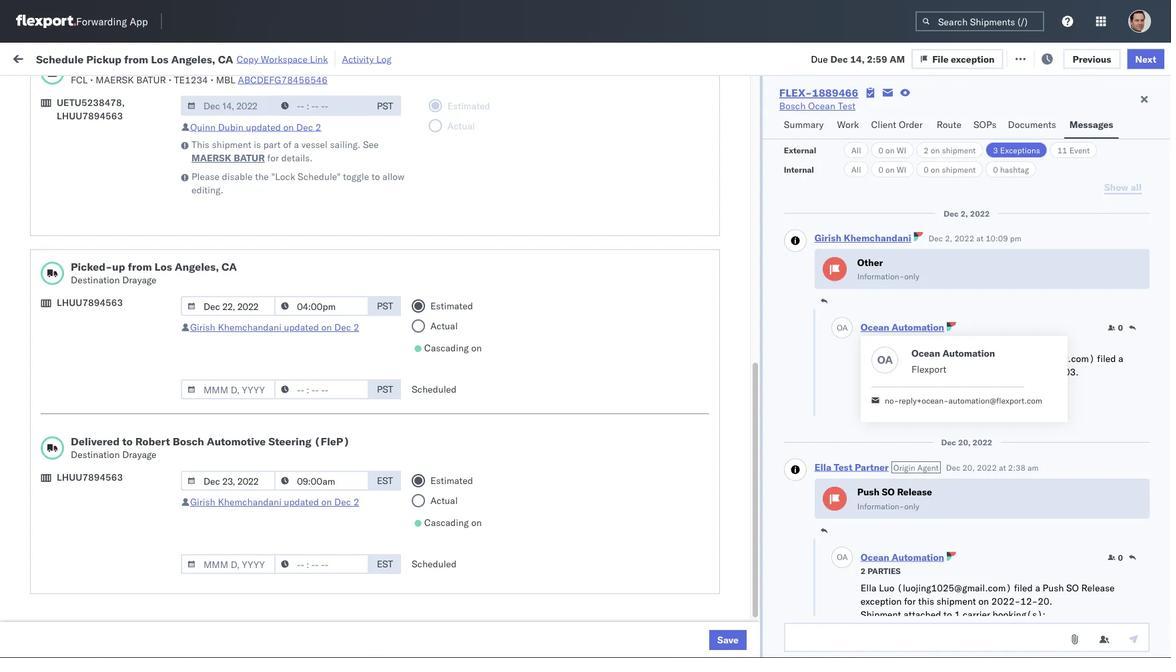 Task type: describe. For each thing, give the bounding box(es) containing it.
batch
[[1097, 52, 1124, 63]]

pickup for 1st schedule pickup from los angeles, ca button
[[73, 185, 101, 197]]

abcdefg78456546 button
[[238, 74, 328, 85]]

187 on track
[[307, 52, 361, 63]]

allow
[[383, 171, 405, 183]]

for inside girish khemchandani (gkhemchandani@flexport.com) filed a other exception for this
[[931, 366, 943, 378]]

girish inside girish khemchandani (gkhemchandani@flexport.com) filed a other exception for this
[[861, 353, 886, 365]]

lhuu7894563 for picked-up from los angeles, ca
[[57, 297, 123, 309]]

jawla for ymluw236679313
[[1109, 134, 1132, 146]]

batur inside this shipment is part of a vessel sailing. see maersk batur for details.
[[234, 152, 265, 164]]

2 parties for ella
[[861, 567, 901, 577]]

2:59 up editing.
[[215, 163, 235, 175]]

0 vertical spatial dec 2, 2022 at 10:09 pm
[[929, 234, 1022, 244]]

details.
[[281, 152, 313, 164]]

my
[[13, 48, 35, 67]]

to inside please disable the "lock schedule" toggle to allow editing.
[[372, 171, 380, 183]]

mbl/mawb numbers
[[909, 109, 991, 119]]

2:59 am edt, nov 5, 2022 for 1st schedule pickup from los angeles, ca button
[[215, 193, 332, 204]]

event
[[1070, 145, 1090, 155]]

at left '2:38' at the bottom of the page
[[999, 463, 1007, 473]]

1 schedule pickup from rotterdam, netherlands button from the top
[[31, 478, 190, 506]]

a for ella luo (luojing1025@gmail.com) filed a push so release exception for this shipment on 2022-12-20. shipment attached to 1 carrier booking(s):
[[1036, 583, 1041, 595]]

1 ceau7522281, hlxu6269489, hlxu8034992 from the top
[[823, 163, 1030, 175]]

2 ocean fcl from the top
[[409, 222, 455, 234]]

1 flex-2130384 from the top
[[737, 575, 806, 586]]

confirm for confirm pickup from los angeles, ca
[[31, 362, 65, 373]]

3 2130387 from the top
[[766, 545, 806, 557]]

pm for 11:30 pm est, jan 28, 2023
[[243, 545, 258, 557]]

1 vertical spatial 10:09
[[918, 398, 941, 408]]

schedule pickup from los angeles, ca link for 1st schedule pickup from los angeles, ca button
[[31, 185, 190, 211]]

1 • from the left
[[90, 74, 93, 85]]

lhuu7894563, for 9:00 am est, dec 24, 2022
[[823, 398, 891, 410]]

gaurav for ymluw236679313
[[1076, 134, 1106, 146]]

0 vertical spatial 2022-
[[1018, 366, 1047, 378]]

delivery for flex-1846748
[[73, 251, 107, 262]]

187
[[307, 52, 324, 63]]

sops
[[974, 119, 997, 131]]

1 2:59 am edt, nov 5, 2022 from the top
[[215, 163, 332, 175]]

ca inside picked-up from los angeles, ca destination drayage
[[222, 260, 237, 274]]

5 account from the top
[[651, 604, 686, 616]]

mbl/mawb numbers button
[[903, 106, 1056, 120]]

hashtag
[[1001, 165, 1030, 175]]

all for internal
[[852, 165, 862, 175]]

robert
[[135, 435, 170, 449]]

1 karl from the top
[[697, 457, 714, 469]]

activity log button
[[342, 51, 392, 67]]

khemchandani up 11:30 pm est, jan 28, 2023
[[218, 497, 282, 508]]

-- : -- -- text field for est
[[274, 471, 369, 491]]

uetu5238478, lhuu7894563
[[57, 96, 125, 122]]

6 integration from the top
[[582, 633, 628, 645]]

fcl for second schedule pickup from rotterdam, netherlands 'button' from the bottom of the page
[[438, 486, 455, 498]]

mbl/mawb
[[909, 109, 956, 119]]

am for confirm delivery button
[[238, 398, 253, 410]]

all button for internal
[[844, 162, 869, 178]]

schedule pickup from rotterdam, netherlands for second schedule pickup from rotterdam, netherlands 'button' from the bottom of the page
[[31, 479, 173, 504]]

los inside picked-up from los angeles, ca destination drayage
[[155, 260, 172, 274]]

3 upload customs clearance documents link from the top
[[31, 537, 190, 564]]

30,
[[294, 575, 309, 586]]

flex
[[716, 109, 731, 119]]

2 parties button for girish
[[861, 335, 901, 347]]

4 schedule pickup from los angeles, ca button from the top
[[31, 420, 190, 448]]

2:59 up 2:00
[[215, 251, 235, 263]]

3 karl from the top
[[697, 545, 714, 557]]

mode
[[409, 109, 429, 119]]

1 integration test account - karl lagerfeld from the top
[[582, 457, 756, 469]]

information- inside the push so release information-only
[[858, 502, 905, 512]]

11 event
[[1058, 145, 1090, 155]]

4 lagerfeld from the top
[[716, 575, 756, 586]]

5 resize handle column header from the left
[[559, 103, 576, 659]]

maersk inside this shipment is part of a vessel sailing. see maersk batur for details.
[[192, 152, 232, 164]]

summary
[[784, 119, 824, 131]]

is
[[254, 139, 261, 151]]

gvcu5265864 for 11:30 pm est, jan 28, 2023
[[823, 545, 888, 556]]

1 vertical spatial o a
[[878, 354, 893, 367]]

copy workspace link button
[[237, 53, 328, 65]]

2 ceau7522281, from the top
[[823, 222, 891, 233]]

2 nyku9743990 from the top
[[823, 604, 888, 615]]

5 hlxu8034992 from the top
[[964, 310, 1030, 321]]

2:59 down 2:00
[[215, 340, 235, 351]]

ocean automation button for khemchandani
[[861, 322, 945, 333]]

message: &lt;others&gt;
[[861, 380, 965, 391]]

2 vertical spatial 2,
[[878, 398, 885, 408]]

filed for (gkhemchandani@flexport.com)
[[1098, 353, 1117, 365]]

1 vertical spatial o
[[878, 354, 886, 367]]

container
[[823, 104, 858, 114]]

workitem button
[[8, 106, 194, 120]]

up
[[112, 260, 125, 274]]

6 integration test account - karl lagerfeld from the top
[[582, 633, 756, 645]]

1 integration from the top
[[582, 457, 628, 469]]

est, for 2:59 am est, jan 13, 2023
[[255, 428, 275, 439]]

snoozed : no
[[276, 83, 324, 93]]

pickup for 4th schedule pickup from los angeles, ca button from the bottom
[[73, 215, 101, 226]]

13,
[[295, 428, 309, 439]]

track
[[339, 52, 361, 63]]

2:59 am edt, nov 5, 2022 for 4th schedule pickup from los angeles, ca button from the bottom
[[215, 222, 332, 234]]

work inside 'button'
[[145, 52, 168, 63]]

3 appointment from the top
[[109, 339, 164, 351]]

work inside button
[[838, 119, 860, 131]]

order
[[899, 119, 923, 131]]

jan for 28,
[[283, 545, 298, 557]]

destination inside picked-up from los angeles, ca destination drayage
[[71, 274, 120, 286]]

am for 1st schedule pickup from los angeles, ca button
[[238, 193, 253, 204]]

this inside girish khemchandani (gkhemchandani@flexport.com) filed a other exception for this
[[945, 366, 961, 378]]

attached
[[904, 610, 942, 621]]

4 integration from the top
[[582, 575, 628, 586]]

snooze
[[362, 109, 388, 119]]

automation@flexport.com
[[949, 396, 1043, 406]]

uetu5238478 for 7:00 pm est, dec 23, 2022
[[894, 369, 959, 380]]

ocean automation for khemchandani
[[861, 322, 945, 333]]

hlxu6269489, for flex-1846748's schedule delivery appointment button
[[894, 251, 962, 263]]

angeles, for 4th schedule pickup from los angeles, ca button from the bottom
[[143, 215, 180, 226]]

log
[[377, 53, 392, 65]]

rotterdam, for 1st schedule pickup from rotterdam, netherlands 'button' from the bottom
[[126, 597, 173, 608]]

wi for 2
[[897, 145, 907, 155]]

destination inside delivered to robert bosch automotive steering (flep) destination drayage
[[71, 449, 120, 461]]

4 ocean fcl from the top
[[409, 310, 455, 322]]

actual for picked-up from los angeles, ca
[[431, 320, 458, 332]]

delivery for flex-2130387
[[73, 456, 107, 468]]

1 vertical spatial dec 2, 2022 at 10:09 pm
[[861, 398, 954, 408]]

9 ocean fcl from the top
[[409, 545, 455, 557]]

2:38
[[1009, 463, 1026, 473]]

2 integration from the top
[[582, 486, 628, 498]]

drayage inside delivered to robert bosch automotive steering (flep) destination drayage
[[122, 449, 157, 461]]

3 ocean fcl from the top
[[409, 251, 455, 263]]

1 ocean fcl from the top
[[409, 134, 455, 146]]

only inside other information-only
[[905, 272, 920, 282]]

push so release information-only
[[858, 487, 933, 512]]

6 resize handle column header from the left
[[693, 103, 709, 659]]

5 flex-1846748 from the top
[[737, 281, 806, 292]]

0 horizontal spatial batur
[[136, 74, 166, 85]]

shipment inside ella luo (luojing1025@gmail.com) filed a push so release exception for this shipment on 2022-12-20. shipment attached to 1 carrier booking(s):
[[937, 596, 977, 608]]

1 maeu9408431 from the top
[[909, 457, 977, 469]]

clearance for 3:00 am edt, aug 19, 2022
[[103, 127, 146, 138]]

girish khemchandani updated on dec 2 for steering
[[190, 497, 359, 508]]

2 schedule delivery appointment button from the top
[[31, 338, 164, 353]]

fcl • maersk batur • te1234 • mbl abcdefg78456546
[[71, 74, 328, 85]]

client order
[[872, 119, 923, 131]]

ca for 5th schedule pickup from los angeles, ca button from the top of the page
[[31, 522, 43, 533]]

forwarding app link
[[16, 15, 148, 28]]

shipment up '0 on shipment' at the right top
[[942, 145, 976, 155]]

numbers for container numbers
[[823, 115, 856, 125]]

2 edt, from the top
[[255, 163, 276, 175]]

lhuu7894563, uetu5238478 for 2:59 am est, dec 14, 2022
[[823, 339, 959, 351]]

to inside delivered to robert bosch automotive steering (flep) destination drayage
[[122, 435, 133, 449]]

"lock
[[271, 171, 295, 183]]

angeles, inside picked-up from los angeles, ca destination drayage
[[175, 260, 219, 274]]

2 lagerfeld from the top
[[716, 486, 756, 498]]

2:59 down 9:00
[[215, 428, 235, 439]]

ready
[[101, 83, 125, 93]]

partner
[[855, 462, 889, 473]]

ella luo (luojing1025@gmail.com) filed a push so release exception for this shipment on 2022-12-20. shipment attached to 1 carrier booking(s):
[[861, 583, 1115, 621]]

savant
[[1107, 369, 1136, 381]]

upload customs clearance documents link for 2:00 am est, nov 9, 2022
[[31, 302, 190, 329]]

delivered to robert bosch automotive steering (flep) destination drayage
[[71, 435, 350, 461]]

mode button
[[402, 106, 475, 120]]

test123456 for flex-1846748's schedule delivery appointment button
[[909, 251, 966, 263]]

3 • from the left
[[211, 74, 214, 85]]

1 -- : -- -- text field from the top
[[274, 96, 369, 116]]

12- inside ella luo (luojing1025@gmail.com) filed a push so release exception for this shipment on 2022-12-20. shipment attached to 1 carrier booking(s):
[[1021, 596, 1038, 608]]

2 zimu3048342 from the top
[[909, 604, 973, 616]]

ca for 4th schedule pickup from los angeles, ca button from the bottom
[[31, 228, 43, 240]]

2 • from the left
[[169, 74, 172, 85]]

upload customs clearance documents button for 3:00 am edt, aug 19, 2022
[[31, 126, 190, 154]]

booking(s):
[[993, 610, 1046, 621]]

1 2130387 from the top
[[766, 457, 806, 469]]

schedule pickup from los angeles, ca for 3rd schedule pickup from los angeles, ca button from the bottom of the page
[[31, 273, 180, 298]]

next button
[[1128, 49, 1165, 69]]

4 ceau7522281, from the top
[[823, 280, 891, 292]]

1 vertical spatial 2,
[[945, 234, 953, 244]]

0 vertical spatial 14,
[[851, 53, 865, 65]]

8 ocean fcl from the top
[[409, 516, 455, 527]]

quinn dubin updated on dec 2
[[190, 121, 321, 133]]

dec 20, 2022 at 2:38 am
[[947, 463, 1039, 473]]

0 vertical spatial 12-
[[1047, 366, 1065, 378]]

est, for 7:00 pm est, dec 23, 2022
[[255, 369, 275, 381]]

1 zimu3048342 from the top
[[909, 575, 973, 586]]

confirm for confirm delivery
[[31, 398, 65, 409]]

2 schedule delivery appointment link from the top
[[31, 338, 164, 352]]

test123456 for 2:00 am est, nov 9, 2022 upload customs clearance documents button
[[909, 310, 966, 322]]

7 ocean fcl from the top
[[409, 486, 455, 498]]

1 vertical spatial 14,
[[297, 340, 312, 351]]

action
[[1126, 52, 1155, 63]]

at down dec 2, 2022
[[977, 234, 984, 244]]

1 hlxu6269489, from the top
[[894, 163, 962, 175]]

schedule delivery appointment for flex-2130384
[[31, 574, 164, 586]]

0 on wi for 2
[[879, 145, 907, 155]]

2 flex-2130387 from the top
[[737, 486, 806, 498]]

2:59 down editing.
[[215, 222, 235, 234]]

3 clearance from the top
[[103, 538, 146, 549]]

aug
[[278, 134, 296, 146]]

9 resize handle column header from the left
[[1054, 103, 1070, 659]]

confirm delivery link
[[31, 397, 102, 410]]

exceptions
[[1001, 145, 1041, 155]]

netherlands for 1st schedule pickup from rotterdam, netherlands 'button' from the bottom
[[31, 610, 83, 622]]

Search Work text field
[[723, 48, 869, 68]]

reply+ocean-
[[899, 396, 949, 406]]

status : ready for work, blocked, in progress
[[72, 83, 241, 93]]

pickup for 3rd schedule pickup from los angeles, ca button from the bottom of the page
[[73, 273, 101, 285]]

est for mmm d, yyyy text box associated with automotive
[[377, 475, 393, 487]]

status
[[72, 83, 96, 93]]

1 5, from the top
[[298, 163, 307, 175]]

angeles, for 1st schedule pickup from los angeles, ca button
[[143, 185, 180, 197]]

2 account from the top
[[651, 486, 686, 498]]

o for ella test partner
[[837, 553, 843, 563]]

bosch inside bosch ocean test link
[[780, 100, 806, 112]]

1
[[955, 610, 961, 621]]

2 2130384 from the top
[[766, 604, 806, 616]]

bosch inside delivered to robert bosch automotive steering (flep) destination drayage
[[173, 435, 204, 449]]

upload customs clearance documents for 3:00
[[31, 127, 146, 152]]

2 on shipment
[[924, 145, 976, 155]]

1 ceau7522281, from the top
[[823, 163, 891, 175]]

1660288
[[766, 134, 806, 146]]

24,
[[297, 398, 312, 410]]

id
[[733, 109, 741, 119]]

schedule pickup from los angeles, ca link for 5th schedule pickup from los angeles, ca button from the top of the page
[[31, 508, 190, 534]]

0 vertical spatial maersk
[[96, 74, 134, 85]]

external
[[784, 145, 817, 155]]

1 mmm d, yyyy text field from the top
[[181, 96, 276, 116]]

khemchandani up other information-only
[[844, 232, 912, 244]]

shipment inside this shipment is part of a vessel sailing. see maersk batur for details.
[[212, 139, 251, 151]]

parties for khemchandani
[[868, 336, 901, 347]]

pickup for confirm pickup from los angeles, ca button
[[67, 362, 96, 373]]

upload customs clearance documents link for 3:00 am edt, aug 19, 2022
[[31, 126, 190, 153]]

route
[[937, 119, 962, 131]]

1 nyku9743990 from the top
[[823, 574, 888, 586]]

2:59 am est, jan 13, 2023
[[215, 428, 335, 439]]

20.
[[1038, 596, 1053, 608]]

11 resize handle column header from the left
[[1140, 103, 1156, 659]]

1662119
[[766, 516, 806, 527]]

1 horizontal spatial pm
[[1011, 234, 1022, 244]]

2 hlxu8034992 from the top
[[964, 222, 1030, 233]]

cascading on for picked-up from los angeles, ca
[[424, 343, 482, 354]]

schedule delivery appointment link for flex-2130387
[[31, 456, 164, 469]]

confirm pickup from los angeles, ca button
[[31, 361, 190, 389]]

2 schedule pickup from rotterdam, netherlands button from the top
[[31, 596, 190, 624]]

this inside ella luo (luojing1025@gmail.com) filed a push so release exception for this shipment on 2022-12-20. shipment attached to 1 carrier booking(s):
[[919, 596, 935, 608]]

1 flex-1846748 from the top
[[737, 163, 806, 175]]

risk
[[276, 52, 291, 63]]

edt, for schedule pickup from los angeles, ca link related to 4th schedule pickup from los angeles, ca button from the bottom
[[255, 222, 276, 234]]

1 lagerfeld from the top
[[716, 457, 756, 469]]

3 schedule pickup from los angeles, ca button from the top
[[31, 273, 190, 301]]

ca for confirm pickup from los angeles, ca button
[[31, 375, 43, 387]]

pickup for 5th schedule pickup from los angeles, ca button from the top of the page
[[73, 508, 101, 520]]

agent
[[918, 463, 939, 473]]

2 horizontal spatial 2,
[[961, 209, 969, 219]]

4 flex-2130387 from the top
[[737, 633, 806, 645]]

1846748 for 2:00 am est, nov 9, 2022 upload customs clearance documents button
[[766, 310, 806, 322]]

my work
[[13, 48, 73, 67]]

5 karl from the top
[[697, 604, 714, 616]]

forwarding app
[[76, 15, 148, 28]]

schedule delivery appointment for flex-2130387
[[31, 456, 164, 468]]

te1234
[[174, 74, 208, 85]]

on inside ella luo (luojing1025@gmail.com) filed a push so release exception for this shipment on 2022-12-20. shipment attached to 1 carrier booking(s):
[[979, 596, 990, 608]]

delivery for flex-1889466
[[67, 398, 102, 409]]

3 integration test account - karl lagerfeld from the top
[[582, 545, 756, 557]]

for inside this shipment is part of a vessel sailing. see maersk batur for details.
[[267, 152, 279, 164]]

3 upload from the top
[[31, 538, 61, 549]]

from for 4th schedule pickup from los angeles, ca button from the bottom
[[104, 215, 123, 226]]

filtered
[[13, 82, 46, 93]]

fcl for confirm delivery button
[[438, 398, 455, 410]]

mbl
[[216, 74, 236, 85]]

girish khemchandani updated on dec 2 for ca
[[190, 322, 359, 333]]

nov left 9,
[[278, 310, 295, 322]]

9:00
[[215, 398, 235, 410]]

1846748 for 4th schedule pickup from los angeles, ca button from the bottom
[[766, 222, 806, 234]]

exception inside girish khemchandani (gkhemchandani@flexport.com) filed a other exception for this
[[888, 366, 929, 378]]

khemchandani up 2:59 am est, dec 14, 2022
[[218, 322, 282, 333]]

2:00 am est, nov 9, 2022
[[215, 310, 331, 322]]

los for 3rd schedule pickup from los angeles, ca button from the bottom of the page
[[126, 273, 141, 285]]

est, for 9:00 am est, dec 24, 2022
[[255, 398, 275, 410]]

6 account from the top
[[651, 633, 686, 645]]

10 ocean fcl from the top
[[409, 575, 455, 586]]

2 integration test account - karl lagerfeld from the top
[[582, 486, 756, 498]]

3 account from the top
[[651, 545, 686, 557]]

lhuu7894563 inside uetu5238478, lhuu7894563
[[57, 110, 123, 122]]

shipment
[[861, 610, 902, 621]]

(luojing1025@gmail.com)
[[898, 583, 1012, 595]]

no-reply+ocean-automation@flexport.com
[[885, 396, 1043, 406]]

1 vertical spatial a
[[886, 354, 893, 367]]

gvcu5265864 for 11:30 pm est, jan 23, 2023
[[823, 486, 888, 498]]

container numbers
[[823, 104, 858, 125]]

from for confirm pickup from los angeles, ca button
[[98, 362, 118, 373]]

next
[[1136, 53, 1157, 65]]

2 2130387 from the top
[[766, 486, 806, 498]]

upload for 2:00 am est, nov 9, 2022
[[31, 303, 61, 314]]

1 horizontal spatial 10:09
[[986, 234, 1009, 244]]

1 gvcu5265864 from the top
[[823, 457, 888, 468]]

fcl for 4th schedule pickup from los angeles, ca button from the bottom
[[438, 222, 455, 234]]

1 schedule delivery appointment from the top
[[31, 163, 164, 174]]

8 resize handle column header from the left
[[887, 103, 903, 659]]

documents button
[[1003, 113, 1065, 139]]

shipment down 2 on shipment
[[942, 165, 976, 175]]

5 hlxu6269489, from the top
[[894, 310, 962, 321]]

nov down the of
[[278, 163, 296, 175]]

4 resize handle column header from the left
[[473, 103, 489, 659]]

10 resize handle column header from the left
[[1138, 103, 1154, 659]]

2:59 down disable
[[215, 193, 235, 204]]

0 horizontal spatial pm
[[943, 398, 954, 408]]

due
[[811, 53, 828, 65]]

7:00 pm est, dec 23, 2022
[[215, 369, 337, 381]]

9:00 am est, dec 24, 2022
[[215, 398, 337, 410]]

5 integration from the top
[[582, 604, 628, 616]]

girish khemchandani button
[[815, 232, 912, 244]]

workitem
[[15, 109, 50, 119]]



Task type: vqa. For each thing, say whether or not it's contained in the screenshot.
15, corresponding to 3:00 PM MDT, Aug 15, 2023
no



Task type: locate. For each thing, give the bounding box(es) containing it.
girish khemchandani updated on dec 2 up 2:59 am est, dec 14, 2022
[[190, 322, 359, 333]]

None text field
[[784, 624, 1150, 653]]

2 lhuu7894563 from the top
[[57, 297, 123, 309]]

maeu9408431 down maeu9736123
[[909, 457, 977, 469]]

abcd1234560
[[823, 515, 889, 527]]

for up attached
[[905, 596, 916, 608]]

import work
[[112, 52, 168, 63]]

--
[[909, 516, 921, 527]]

0 vertical spatial ella
[[815, 462, 832, 473]]

2 girish khemchandani updated on dec 2 button from the top
[[190, 497, 359, 508]]

pm right 8:30
[[238, 575, 252, 586]]

3 schedule delivery appointment button from the top
[[31, 456, 164, 470]]

0 vertical spatial mmm d, yyyy text field
[[181, 96, 276, 116]]

1 vertical spatial schedule pickup from rotterdam, netherlands link
[[31, 596, 190, 623]]

upload customs clearance documents
[[31, 127, 146, 152], [31, 303, 146, 328], [31, 538, 146, 563]]

0 vertical spatial 10:09
[[986, 234, 1009, 244]]

batch action
[[1097, 52, 1155, 63]]

abcdefg78456546 down &lt;others&gt;
[[909, 398, 999, 410]]

ella down msdu7304509
[[815, 462, 832, 473]]

lhuu7894563 down delivered
[[57, 472, 123, 484]]

5 schedule pickup from los angeles, ca from the top
[[31, 508, 180, 533]]

ella for ella test partner origin agent
[[815, 462, 832, 473]]

o a for girish khemchandani
[[837, 323, 848, 333]]

1 vertical spatial 23,
[[300, 486, 314, 498]]

1 vertical spatial upload customs clearance documents
[[31, 303, 146, 328]]

fcl for 2:00 am est, nov 9, 2022 upload customs clearance documents button
[[438, 310, 455, 322]]

ceau7522281, hlxu6269489, hlxu8034992 for 4th schedule pickup from los angeles, ca button from the bottom
[[823, 222, 1030, 233]]

confirm inside confirm pickup from los angeles, ca
[[31, 362, 65, 373]]

1 account from the top
[[651, 457, 686, 469]]

drayage inside picked-up from los angeles, ca destination drayage
[[122, 274, 157, 286]]

0 vertical spatial girish khemchandani updated on dec 2 button
[[190, 322, 359, 333]]

0 vertical spatial o
[[837, 323, 843, 333]]

abcdefg78456546 for 9:00 am est, dec 24, 2022
[[909, 398, 999, 410]]

dec 2, 2022 at 10:09 pm down dec 2, 2022
[[929, 234, 1022, 244]]

parties up luo
[[868, 567, 901, 577]]

4 schedule delivery appointment link from the top
[[31, 573, 164, 587]]

10:09
[[986, 234, 1009, 244], [918, 398, 941, 408]]

2:00
[[215, 310, 235, 322]]

est, up 2:59 am est, jan 13, 2023
[[255, 398, 275, 410]]

0 vertical spatial confirm
[[31, 362, 65, 373]]

1 vertical spatial automation
[[943, 348, 996, 360]]

4 test123456 from the top
[[909, 281, 966, 292]]

2 horizontal spatial •
[[211, 74, 214, 85]]

pickup inside confirm pickup from los angeles, ca
[[67, 362, 96, 373]]

a inside this shipment is part of a vessel sailing. see maersk batur for details.
[[294, 139, 299, 151]]

2 upload customs clearance documents from the top
[[31, 303, 146, 328]]

est for mmm d, yyyy text field for automotive
[[377, 559, 393, 571]]

0 vertical spatial mmm d, yyyy text field
[[181, 296, 276, 316]]

quinn dubin updated on dec 2 button
[[190, 121, 321, 133]]

ocean inside ocean automation flexport
[[912, 348, 941, 360]]

7:00
[[215, 369, 235, 381]]

am for 4th schedule pickup from los angeles, ca button
[[238, 428, 253, 439]]

estimated for picked-up from los angeles, ca
[[431, 300, 473, 312]]

0 horizontal spatial to
[[122, 435, 133, 449]]

2 information- from the top
[[858, 502, 905, 512]]

1 only from the top
[[905, 272, 920, 282]]

schedule"
[[298, 171, 341, 183]]

los for 4th schedule pickup from los angeles, ca button
[[126, 420, 141, 432]]

to left the 1
[[944, 610, 953, 621]]

2 only from the top
[[905, 502, 920, 512]]

vessel
[[302, 139, 328, 151]]

5 ceau7522281, from the top
[[823, 310, 891, 321]]

1 horizontal spatial 2,
[[945, 234, 953, 244]]

schedule pickup from rotterdam, netherlands link for second schedule pickup from rotterdam, netherlands 'button' from the bottom of the page
[[31, 478, 190, 505]]

angeles, for 3rd schedule pickup from los angeles, ca button from the bottom of the page
[[143, 273, 180, 285]]

5 schedule pickup from los angeles, ca button from the top
[[31, 508, 190, 536]]

ca inside confirm pickup from los angeles, ca
[[31, 375, 43, 387]]

1 vertical spatial jawla
[[1109, 193, 1132, 204]]

jan left 28,
[[283, 545, 298, 557]]

MMM D, YYYY text field
[[181, 296, 276, 316], [181, 471, 276, 491]]

flex id
[[716, 109, 741, 119]]

pst for girish khemchandani updated on dec 2
[[377, 300, 393, 312]]

numbers inside button
[[958, 109, 991, 119]]

ymluw236679313
[[909, 134, 995, 146]]

from for 1st schedule pickup from rotterdam, netherlands 'button' from the bottom
[[104, 597, 123, 608]]

documents inside button
[[1008, 119, 1057, 131]]

fcl for flex-1846748's schedule delivery appointment button
[[438, 251, 455, 263]]

rotterdam, for second schedule pickup from rotterdam, netherlands 'button' from the bottom of the page
[[126, 479, 173, 491]]

edt, for "upload customs clearance documents" link corresponding to 3:00 am edt, aug 19, 2022
[[255, 134, 276, 146]]

filed up booking(s):
[[1015, 583, 1033, 595]]

0 horizontal spatial a
[[294, 139, 299, 151]]

nov up 2:00 am est, nov 9, 2022
[[278, 251, 296, 263]]

1 vertical spatial work
[[838, 119, 860, 131]]

1 vertical spatial so
[[1067, 583, 1080, 595]]

est, for 2:59 am est, dec 14, 2022
[[255, 340, 275, 351]]

1 -- : -- -- text field from the top
[[274, 380, 369, 400]]

1 girish khemchandani updated on dec 2 from the top
[[190, 322, 359, 333]]

1 lhuu7894563, uetu5238478 from the top
[[823, 339, 959, 351]]

uetu5238478,
[[57, 96, 125, 108]]

2 vertical spatial customs
[[63, 538, 101, 549]]

2 vertical spatial pst
[[377, 384, 393, 396]]

1 schedule pickup from los angeles, ca button from the top
[[31, 185, 190, 213]]

flex-1846748
[[737, 163, 806, 175], [737, 193, 806, 204], [737, 222, 806, 234], [737, 251, 806, 263], [737, 281, 806, 292], [737, 310, 806, 322]]

10:09 down dec 2, 2022
[[986, 234, 1009, 244]]

a inside ella luo (luojing1025@gmail.com) filed a push so release exception for this shipment on 2022-12-20. shipment attached to 1 carrier booking(s):
[[1036, 583, 1041, 595]]

so inside ella luo (luojing1025@gmail.com) filed a push so release exception for this shipment on 2022-12-20. shipment attached to 1 carrier booking(s):
[[1067, 583, 1080, 595]]

1 vertical spatial all button
[[844, 162, 869, 178]]

zimu3048342 up the 1
[[909, 575, 973, 586]]

1846748 for flex-1846748's schedule delivery appointment button
[[766, 251, 806, 263]]

flexport. image
[[16, 15, 76, 28]]

1 vertical spatial actual
[[431, 495, 458, 507]]

5 schedule pickup from los angeles, ca link from the top
[[31, 508, 190, 534]]

2 parties button up luo
[[861, 565, 901, 577]]

20, for dec 20, 2022
[[959, 438, 971, 448]]

o for girish khemchandani
[[837, 323, 843, 333]]

caiu7969337
[[823, 134, 885, 145]]

push inside ella luo (luojing1025@gmail.com) filed a push so release exception for this shipment on 2022-12-20. shipment attached to 1 carrier booking(s):
[[1043, 583, 1064, 595]]

0 vertical spatial gaurav
[[1076, 134, 1106, 146]]

2 mmm d, yyyy text field from the top
[[181, 471, 276, 491]]

to left the robert
[[122, 435, 133, 449]]

automation for release
[[892, 552, 945, 563]]

0 vertical spatial cascading on
[[424, 343, 482, 354]]

1 vertical spatial confirm
[[31, 398, 65, 409]]

confirm down confirm pickup from los angeles, ca
[[31, 398, 65, 409]]

los for 4th schedule pickup from los angeles, ca button from the bottom
[[126, 215, 141, 226]]

batur
[[136, 74, 166, 85], [234, 152, 265, 164]]

0 vertical spatial pst
[[377, 100, 393, 111]]

4 hlxu8034992 from the top
[[964, 280, 1030, 292]]

4 2130387 from the top
[[766, 633, 806, 645]]

2023 for 2:59 am est, jan 13, 2023
[[312, 428, 335, 439]]

jan for 13,
[[278, 428, 292, 439]]

1 vertical spatial 2 parties
[[861, 567, 901, 577]]

all
[[852, 145, 862, 155], [852, 165, 862, 175]]

11:30 for 11:30 pm est, jan 28, 2023
[[215, 545, 241, 557]]

11:30 pm est, jan 23, 2023
[[215, 486, 340, 498]]

resize handle column header
[[191, 103, 207, 659], [339, 103, 355, 659], [386, 103, 402, 659], [473, 103, 489, 659], [559, 103, 576, 659], [693, 103, 709, 659], [800, 103, 816, 659], [887, 103, 903, 659], [1054, 103, 1070, 659], [1138, 103, 1154, 659], [1140, 103, 1156, 659]]

schedule pickup from los angeles, ca for 5th schedule pickup from los angeles, ca button from the top of the page
[[31, 508, 180, 533]]

ceau7522281,
[[823, 163, 891, 175], [823, 222, 891, 233], [823, 251, 891, 263], [823, 280, 891, 292], [823, 310, 891, 321]]

no-
[[885, 396, 899, 406]]

1 confirm from the top
[[31, 362, 65, 373]]

schedule delivery appointment button for flex-1846748
[[31, 250, 164, 265]]

0 horizontal spatial 14,
[[297, 340, 312, 351]]

numbers inside container numbers
[[823, 115, 856, 125]]

2 all button from the top
[[844, 162, 869, 178]]

push inside the push so release information-only
[[858, 487, 880, 498]]

5, for 4th schedule pickup from los angeles, ca button from the bottom
[[298, 222, 307, 234]]

2 flex-2130384 from the top
[[737, 604, 806, 616]]

ella for ella luo (luojing1025@gmail.com) filed a push so release exception for this shipment on 2022-12-20. shipment attached to 1 carrier booking(s):
[[861, 583, 877, 595]]

1 netherlands from the top
[[31, 492, 83, 504]]

1 horizontal spatial this
[[945, 366, 961, 378]]

3 schedule pickup from los angeles, ca from the top
[[31, 273, 180, 298]]

1 schedule pickup from rotterdam, netherlands link from the top
[[31, 478, 190, 505]]

2 jawla from the top
[[1109, 193, 1132, 204]]

filtered by:
[[13, 82, 61, 93]]

netherlands for second schedule pickup from rotterdam, netherlands 'button' from the bottom of the page
[[31, 492, 83, 504]]

angeles, for confirm pickup from los angeles, ca button
[[138, 362, 175, 373]]

pm for 7:00 pm est, dec 23, 2022
[[238, 369, 252, 381]]

0 vertical spatial drayage
[[122, 274, 157, 286]]

3 pst from the top
[[377, 384, 393, 396]]

release inside the push so release information-only
[[898, 487, 933, 498]]

ocean automation button up luo
[[861, 552, 945, 563]]

2 parties for girish
[[861, 336, 901, 347]]

3 lagerfeld from the top
[[716, 545, 756, 557]]

2 vertical spatial gaurav jawla
[[1076, 251, 1132, 263]]

nov for 1st schedule pickup from los angeles, ca button
[[278, 193, 296, 204]]

0 vertical spatial a
[[294, 139, 299, 151]]

5, right the "lock on the left top of page
[[298, 163, 307, 175]]

other
[[858, 257, 883, 268], [861, 366, 885, 378]]

for inside ella luo (luojing1025@gmail.com) filed a push so release exception for this shipment on 2022-12-20. shipment attached to 1 carrier booking(s):
[[905, 596, 916, 608]]

maeu9408431 for 11:30 pm est, jan 23, 2023
[[909, 486, 977, 498]]

0 vertical spatial flex-2130384
[[737, 575, 806, 586]]

pm right 7:00
[[238, 369, 252, 381]]

4 schedule pickup from los angeles, ca link from the top
[[31, 420, 190, 446]]

0 horizontal spatial so
[[882, 487, 895, 498]]

khemchandani inside girish khemchandani (gkhemchandani@flexport.com) filed a other exception for this
[[889, 353, 953, 365]]

2 vertical spatial automation
[[892, 552, 945, 563]]

a for girish khemchandani (gkhemchandani@flexport.com) filed a other exception for this
[[1119, 353, 1124, 365]]

client order button
[[866, 113, 932, 139]]

bosch ocean test
[[780, 100, 856, 112], [495, 222, 572, 234], [582, 222, 659, 234], [495, 251, 572, 263], [582, 251, 659, 263]]

actual for delivered to robert bosch automotive steering (flep)
[[431, 495, 458, 507]]

5 1846748 from the top
[[766, 281, 806, 292]]

23, down steering
[[300, 486, 314, 498]]

dec 2, 2022 at 10:09 pm down message: &lt;others&gt;
[[861, 398, 954, 408]]

integration
[[582, 457, 628, 469], [582, 486, 628, 498], [582, 545, 628, 557], [582, 575, 628, 586], [582, 604, 628, 616], [582, 633, 628, 645]]

2022- inside ella luo (luojing1025@gmail.com) filed a push so release exception for this shipment on 2022-12-20. shipment attached to 1 carrier booking(s):
[[992, 596, 1021, 608]]

1 appointment from the top
[[109, 163, 164, 174]]

filed for (luojing1025@gmail.com)
[[1015, 583, 1033, 595]]

1 horizontal spatial push
[[1043, 583, 1064, 595]]

filed inside girish khemchandani (gkhemchandani@flexport.com) filed a other exception for this
[[1098, 353, 1117, 365]]

uetu5238478 up reply+ocean-
[[894, 369, 959, 380]]

1 jawla from the top
[[1109, 134, 1132, 146]]

please
[[192, 171, 220, 183]]

2 parties from the top
[[868, 567, 901, 577]]

previous button
[[1064, 49, 1121, 69]]

maeu9408431 up (luojing1025@gmail.com)
[[909, 545, 977, 557]]

the
[[255, 171, 269, 183]]

delivered
[[71, 435, 120, 449]]

flex-2130387
[[737, 457, 806, 469], [737, 486, 806, 498], [737, 545, 806, 557], [737, 633, 806, 645]]

at down message: &lt;others&gt;
[[909, 398, 916, 408]]

3 upload customs clearance documents from the top
[[31, 538, 146, 563]]

cascading on
[[424, 343, 482, 354], [424, 517, 482, 529]]

1 vertical spatial 11:30
[[215, 545, 241, 557]]

jan
[[278, 428, 292, 439], [283, 486, 298, 498], [283, 545, 298, 557], [277, 575, 292, 586]]

confirm up confirm delivery
[[31, 362, 65, 373]]

girish khemchandani updated on dec 2 up 11:30 pm est, jan 28, 2023
[[190, 497, 359, 508]]

work right import
[[145, 52, 168, 63]]

11:30 down delivered to robert bosch automotive steering (flep) destination drayage on the left bottom
[[215, 486, 241, 498]]

activity
[[342, 53, 374, 65]]

1 girish khemchandani updated on dec 2 button from the top
[[190, 322, 359, 333]]

est,
[[255, 310, 275, 322], [255, 340, 275, 351], [255, 369, 275, 381], [255, 398, 275, 410], [255, 428, 275, 439], [260, 486, 280, 498], [260, 545, 280, 557], [255, 575, 275, 586]]

to inside ella luo (luojing1025@gmail.com) filed a push so release exception for this shipment on 2022-12-20. shipment attached to 1 carrier booking(s):
[[944, 610, 953, 621]]

11:30 pm est, jan 28, 2023
[[215, 545, 340, 557]]

all down work button
[[852, 145, 862, 155]]

pm up 8:30 pm est, jan 30, 2023
[[243, 545, 258, 557]]

release
[[898, 487, 933, 498], [1082, 583, 1115, 595]]

flex id button
[[709, 106, 803, 120]]

progress
[[208, 83, 241, 93]]

origin
[[894, 463, 916, 473]]

0 vertical spatial upload customs clearance documents button
[[31, 126, 190, 154]]

uetu5238478
[[894, 339, 959, 351], [894, 369, 959, 380], [894, 398, 959, 410]]

1 vertical spatial -- : -- -- text field
[[274, 471, 369, 491]]

1 horizontal spatial a
[[1036, 583, 1041, 595]]

schedule
[[36, 52, 84, 66], [31, 163, 70, 174], [31, 185, 70, 197], [31, 215, 70, 226], [31, 251, 70, 262], [31, 273, 70, 285], [31, 339, 70, 351], [31, 420, 70, 432], [31, 456, 70, 468], [31, 479, 70, 491], [31, 508, 70, 520], [31, 574, 70, 586], [31, 597, 70, 608]]

0 vertical spatial estimated
[[431, 300, 473, 312]]

1 vertical spatial lhuu7894563
[[57, 297, 123, 309]]

2 drayage from the top
[[122, 449, 157, 461]]

-- : -- -- text field
[[274, 96, 369, 116], [274, 296, 369, 316], [274, 555, 369, 575]]

1 gaurav jawla from the top
[[1076, 134, 1132, 146]]

schedule pickup from los angeles, ca copy workspace link
[[36, 52, 328, 66]]

3 flex-2130387 from the top
[[737, 545, 806, 557]]

delivery for flex-2130384
[[73, 574, 107, 586]]

picked-
[[71, 260, 112, 274]]

from for 4th schedule pickup from los angeles, ca button
[[104, 420, 123, 432]]

jan left '13,'
[[278, 428, 292, 439]]

abcdefg78456546 up the flexport on the right of page
[[909, 340, 999, 351]]

3 -- : -- -- text field from the top
[[274, 555, 369, 575]]

1 vertical spatial 2022-
[[992, 596, 1021, 608]]

1 vertical spatial gvcu5265864
[[823, 486, 888, 498]]

1 resize handle column header from the left
[[191, 103, 207, 659]]

4 integration test account - karl lagerfeld from the top
[[582, 575, 756, 586]]

4 karl from the top
[[697, 575, 714, 586]]

1 test123456 from the top
[[909, 163, 966, 175]]

28,
[[300, 545, 314, 557]]

schedule pickup from rotterdam, netherlands button
[[31, 478, 190, 506], [31, 596, 190, 624]]

est, for 11:30 pm est, jan 28, 2023
[[260, 545, 280, 557]]

1 vertical spatial girish khemchandani updated on dec 2 button
[[190, 497, 359, 508]]

2 parties button for ella
[[861, 565, 901, 577]]

abcdefg78456546 up no-reply+ocean-automation@flexport.com
[[909, 369, 999, 381]]

8:30
[[215, 575, 235, 586]]

no
[[313, 83, 324, 93]]

1 est from the top
[[377, 475, 393, 487]]

0 horizontal spatial numbers
[[823, 115, 856, 125]]

gaurav jawla
[[1076, 134, 1132, 146], [1076, 193, 1132, 204], [1076, 251, 1132, 263]]

1 vertical spatial uetu5238478
[[894, 369, 959, 380]]

lhuu7894563 down picked-
[[57, 297, 123, 309]]

cascading for picked-up from los angeles, ca
[[424, 343, 469, 354]]

2023 right '13,'
[[312, 428, 335, 439]]

carrier
[[963, 610, 991, 621]]

2 vertical spatial to
[[944, 610, 953, 621]]

angeles, for 4th schedule pickup from los angeles, ca button
[[143, 420, 180, 432]]

0 vertical spatial rotterdam,
[[126, 479, 173, 491]]

editing.
[[192, 184, 224, 196]]

1 flex-2130387 from the top
[[737, 457, 806, 469]]

12- up booking(s):
[[1021, 596, 1038, 608]]

for down part
[[267, 152, 279, 164]]

pm for 8:30 pm est, jan 30, 2023
[[238, 575, 252, 586]]

1 horizontal spatial to
[[372, 171, 380, 183]]

dubin
[[218, 121, 244, 133]]

1 vertical spatial to
[[122, 435, 133, 449]]

for up &lt;others&gt;
[[931, 366, 943, 378]]

on
[[326, 52, 337, 63], [283, 121, 294, 133], [886, 145, 895, 155], [931, 145, 940, 155], [886, 165, 895, 175], [931, 165, 940, 175], [321, 322, 332, 333], [471, 343, 482, 354], [321, 497, 332, 508], [471, 517, 482, 529], [979, 596, 990, 608]]

at left "risk"
[[265, 52, 273, 63]]

0 vertical spatial 23,
[[297, 369, 311, 381]]

1 vertical spatial est
[[377, 559, 393, 571]]

ella test partner button
[[815, 462, 889, 473]]

ca for 4th schedule pickup from los angeles, ca button
[[31, 434, 43, 445]]

schedule pickup from rotterdam, netherlands for 1st schedule pickup from rotterdam, netherlands 'button' from the bottom
[[31, 597, 173, 622]]

1 11:30 from the top
[[215, 486, 241, 498]]

mmm d, yyyy text field for angeles,
[[181, 380, 276, 400]]

scheduled for delivered to robert bosch automotive steering (flep)
[[412, 559, 457, 571]]

3 1846748 from the top
[[766, 222, 806, 234]]

2 lhuu7894563, from the top
[[823, 369, 891, 380]]

am for upload customs clearance documents button corresponding to 3:00 am edt, aug 19, 2022
[[238, 134, 253, 146]]

1 all from the top
[[852, 145, 862, 155]]

2:59 am edt, nov 5, 2022 up 2:00 am est, nov 9, 2022
[[215, 251, 332, 263]]

2:59 am edt, nov 5, 2022 down part
[[215, 163, 332, 175]]

0 vertical spatial schedule pickup from rotterdam, netherlands
[[31, 479, 173, 504]]

all for external
[[852, 145, 862, 155]]

fcl
[[71, 74, 88, 85], [438, 134, 455, 146], [438, 222, 455, 234], [438, 251, 455, 263], [438, 310, 455, 322], [438, 340, 455, 351], [438, 398, 455, 410], [438, 486, 455, 498], [438, 516, 455, 527], [438, 545, 455, 557], [438, 575, 455, 586]]

MMM D, YYYY text field
[[181, 96, 276, 116], [181, 380, 276, 400], [181, 555, 276, 575]]

1 vertical spatial cascading on
[[424, 517, 482, 529]]

0 vertical spatial ocean automation
[[861, 322, 945, 333]]

2 netherlands from the top
[[31, 610, 83, 622]]

los inside confirm pickup from los angeles, ca
[[120, 362, 135, 373]]

1 horizontal spatial filed
[[1098, 353, 1117, 365]]

2 vertical spatial updated
[[284, 497, 319, 508]]

1 lhuu7894563 from the top
[[57, 110, 123, 122]]

updated up 3:00 am edt, aug 19, 2022
[[246, 121, 281, 133]]

nov for flex-1846748's schedule delivery appointment button
[[278, 251, 296, 263]]

ocean automation button
[[861, 322, 945, 333], [861, 552, 945, 563]]

1 upload customs clearance documents link from the top
[[31, 126, 190, 153]]

1 horizontal spatial work
[[838, 119, 860, 131]]

0 horizontal spatial 2,
[[878, 398, 885, 408]]

other inside other information-only
[[858, 257, 883, 268]]

2130387 up 1662119
[[766, 486, 806, 498]]

est, up 2:59 am est, dec 14, 2022
[[255, 310, 275, 322]]

nov
[[278, 163, 296, 175], [278, 193, 296, 204], [278, 222, 296, 234], [278, 251, 296, 263], [278, 310, 295, 322]]

Search Shipments (/) text field
[[916, 11, 1045, 31]]

automation for only
[[892, 322, 945, 333]]

4 schedule delivery appointment from the top
[[31, 456, 164, 468]]

in
[[199, 83, 206, 93]]

flexport
[[912, 364, 947, 376]]

6 lagerfeld from the top
[[716, 633, 756, 645]]

lhuu7894563, uetu5238478
[[823, 339, 959, 351], [823, 369, 959, 380], [823, 398, 959, 410]]

lhuu7894563, uetu5238478 up no- on the right of the page
[[823, 369, 959, 380]]

-- : -- -- text field up '13,'
[[274, 380, 369, 400]]

1 1846748 from the top
[[766, 163, 806, 175]]

so inside the push so release information-only
[[882, 487, 895, 498]]

rotterdam,
[[126, 479, 173, 491], [126, 597, 173, 608]]

jawla
[[1109, 134, 1132, 146], [1109, 193, 1132, 204], [1109, 251, 1132, 263]]

0 button for (luojing1025@gmail.com)
[[1108, 553, 1124, 563]]

1 schedule delivery appointment button from the top
[[31, 250, 164, 265]]

numbers
[[958, 109, 991, 119], [823, 115, 856, 125]]

1 vertical spatial flex-2130384
[[737, 604, 806, 616]]

nov down please disable the "lock schedule" toggle to allow editing.
[[278, 222, 296, 234]]

2023 for 8:30 pm est, jan 30, 2023
[[311, 575, 334, 586]]

schedule pickup from los angeles, ca for 4th schedule pickup from los angeles, ca button from the bottom
[[31, 215, 180, 240]]

schedule pickup from los angeles, ca
[[31, 185, 180, 210], [31, 215, 180, 240], [31, 273, 180, 298], [31, 420, 180, 445], [31, 508, 180, 533]]

0 vertical spatial upload customs clearance documents
[[31, 127, 146, 152]]

due dec 14, 2:59 am
[[811, 53, 905, 65]]

dec 20, 2022
[[942, 438, 993, 448]]

0 vertical spatial to
[[372, 171, 380, 183]]

est, down 11:30 pm est, jan 28, 2023
[[255, 575, 275, 586]]

this up attached
[[919, 596, 935, 608]]

lhuu7894563, up no- on the right of the page
[[823, 369, 891, 380]]

angeles, for 5th schedule pickup from los angeles, ca button from the top of the page
[[143, 508, 180, 520]]

girish khemchandani updated on dec 2 button for steering
[[190, 497, 359, 508]]

2 schedule pickup from los angeles, ca from the top
[[31, 215, 180, 240]]

1 horizontal spatial so
[[1067, 583, 1080, 595]]

14, down 9,
[[297, 340, 312, 351]]

lagerfeld
[[716, 457, 756, 469], [716, 486, 756, 498], [716, 545, 756, 557], [716, 575, 756, 586], [716, 604, 756, 616], [716, 633, 756, 645]]

1 2 parties from the top
[[861, 336, 901, 347]]

updated up 28,
[[284, 497, 319, 508]]

2022- up booking(s):
[[992, 596, 1021, 608]]

est, up 8:30 pm est, jan 30, 2023
[[260, 545, 280, 557]]

updated up 2:59 am est, dec 14, 2022
[[284, 322, 319, 333]]

2023 right 30,
[[311, 575, 334, 586]]

clearance
[[103, 127, 146, 138], [103, 303, 146, 314], [103, 538, 146, 549]]

2 girish khemchandani updated on dec 2 from the top
[[190, 497, 359, 508]]

information- inside other information-only
[[858, 272, 905, 282]]

3 resize handle column header from the left
[[386, 103, 402, 659]]

khemchandani up message: &lt;others&gt;
[[889, 353, 953, 365]]

2130387 down 1893174
[[766, 457, 806, 469]]

from inside confirm pickup from los angeles, ca
[[98, 362, 118, 373]]

est, for 8:30 pm est, jan 30, 2023
[[255, 575, 275, 586]]

1 vertical spatial mmm d, yyyy text field
[[181, 471, 276, 491]]

1 vertical spatial lhuu7894563, uetu5238478
[[823, 369, 959, 380]]

lhuu7894563, up message:
[[823, 339, 891, 351]]

1 vertical spatial 20,
[[963, 463, 975, 473]]

1 rotterdam, from the top
[[126, 479, 173, 491]]

a for ella test partner
[[843, 553, 848, 563]]

3 test123456 from the top
[[909, 251, 966, 263]]

: for snoozed
[[307, 83, 310, 93]]

1 gaurav from the top
[[1076, 134, 1106, 146]]

ocean automation up the flexport on the right of page
[[861, 322, 945, 333]]

2 test123456 from the top
[[909, 222, 966, 234]]

2130387 down 1662119
[[766, 545, 806, 557]]

2023 down (flep)
[[317, 486, 340, 498]]

destination down delivered
[[71, 449, 120, 461]]

0 horizontal spatial work
[[145, 52, 168, 63]]

3 gaurav jawla from the top
[[1076, 251, 1132, 263]]

1 vertical spatial 2130384
[[766, 604, 806, 616]]

confirm pickup from los angeles, ca link
[[31, 361, 190, 388]]

customs for 3:00
[[63, 127, 101, 138]]

actual
[[431, 320, 458, 332], [431, 495, 458, 507]]

push
[[858, 487, 880, 498], [1043, 583, 1064, 595]]

flex-2130384 down flex-1662119 in the right of the page
[[737, 575, 806, 586]]

1 pst from the top
[[377, 100, 393, 111]]

2 schedule pickup from rotterdam, netherlands link from the top
[[31, 596, 190, 623]]

automotive
[[207, 435, 266, 449]]

2 -- : -- -- text field from the top
[[274, 471, 369, 491]]

1 schedule pickup from rotterdam, netherlands from the top
[[31, 479, 173, 504]]

schedule pickup from los angeles, ca link
[[31, 185, 190, 211], [31, 214, 190, 241], [31, 273, 190, 299], [31, 420, 190, 446], [31, 508, 190, 534]]

1 0 button from the top
[[1108, 323, 1124, 333]]

numbers for mbl/mawb numbers
[[958, 109, 991, 119]]

-- : -- -- text field
[[274, 380, 369, 400], [274, 471, 369, 491]]

confirm inside confirm delivery link
[[31, 398, 65, 409]]

previous
[[1073, 53, 1112, 65]]

gvcu5265864 down ella test partner button on the bottom right of the page
[[823, 486, 888, 498]]

upload customs clearance documents button down workitem button
[[31, 126, 190, 154]]

-- : -- -- text field for pst
[[274, 296, 369, 316]]

0 vertical spatial release
[[898, 487, 933, 498]]

pm
[[1011, 234, 1022, 244], [943, 398, 954, 408]]

lhuu7894563, for 7:00 pm est, dec 23, 2022
[[823, 369, 891, 380]]

jan left 30,
[[277, 575, 292, 586]]

2022- down (gkhemchandani@flexport.com)
[[1018, 366, 1047, 378]]

7 resize handle column header from the left
[[800, 103, 816, 659]]

5 lagerfeld from the top
[[716, 604, 756, 616]]

other inside girish khemchandani (gkhemchandani@flexport.com) filed a other exception for this
[[861, 366, 885, 378]]

drayage down up
[[122, 274, 157, 286]]

release inside ella luo (luojing1025@gmail.com) filed a push so release exception for this shipment on 2022-12-20. shipment attached to 1 carrier booking(s):
[[1082, 583, 1115, 595]]

0 vertical spatial 2 parties button
[[861, 335, 901, 347]]

a inside girish khemchandani (gkhemchandani@flexport.com) filed a other exception for this
[[1119, 353, 1124, 365]]

1 upload customs clearance documents button from the top
[[31, 126, 190, 154]]

2:59
[[867, 53, 888, 65], [215, 163, 235, 175], [215, 193, 235, 204], [215, 222, 235, 234], [215, 251, 235, 263], [215, 340, 235, 351], [215, 428, 235, 439]]

5 schedule delivery appointment from the top
[[31, 574, 164, 586]]

2 2:59 am edt, nov 5, 2022 from the top
[[215, 193, 332, 204]]

appointment for flex-1846748
[[109, 251, 164, 262]]

11:30
[[215, 486, 241, 498], [215, 545, 241, 557]]

2 : from the left
[[307, 83, 310, 93]]

khemchandani
[[844, 232, 912, 244], [218, 322, 282, 333], [889, 353, 953, 365], [218, 497, 282, 508]]

0 horizontal spatial 10:09
[[918, 398, 941, 408]]

shipment up the 1
[[937, 596, 977, 608]]

2 mmm d, yyyy text field from the top
[[181, 380, 276, 400]]

maersk down import
[[96, 74, 134, 85]]

1 vertical spatial 0 on wi
[[879, 165, 907, 175]]

2 cascading from the top
[[424, 517, 469, 529]]

1 vertical spatial information-
[[858, 502, 905, 512]]

1 vertical spatial girish khemchandani updated on dec 2
[[190, 497, 359, 508]]

est, down 9:00 am est, dec 24, 2022
[[255, 428, 275, 439]]

1 horizontal spatial release
[[1082, 583, 1115, 595]]

2, down '0 on shipment' at the right top
[[961, 209, 969, 219]]

delivery inside button
[[67, 398, 102, 409]]

drayage down the robert
[[122, 449, 157, 461]]

0 vertical spatial updated
[[246, 121, 281, 133]]

0 vertical spatial batur
[[136, 74, 166, 85]]

lhuu7894563, up msdu7304509
[[823, 398, 891, 410]]

push down partner
[[858, 487, 880, 498]]

2 gaurav from the top
[[1076, 193, 1106, 204]]

for left work,
[[127, 83, 138, 93]]

2 vertical spatial lhuu7894563
[[57, 472, 123, 484]]

0 horizontal spatial release
[[898, 487, 933, 498]]

from
[[124, 52, 148, 66], [104, 185, 123, 197], [104, 215, 123, 226], [128, 260, 152, 274], [104, 273, 123, 285], [98, 362, 118, 373], [104, 420, 123, 432], [104, 479, 123, 491], [104, 508, 123, 520], [104, 597, 123, 608]]

4 schedule pickup from los angeles, ca from the top
[[31, 420, 180, 445]]

other information-only
[[858, 257, 920, 282]]

5 integration test account - karl lagerfeld from the top
[[582, 604, 756, 616]]

push up 20.
[[1043, 583, 1064, 595]]

1 vertical spatial upload
[[31, 303, 61, 314]]

uetu5238478 for 9:00 am est, dec 24, 2022
[[894, 398, 959, 410]]

schedule delivery appointment link for flex-2130384
[[31, 573, 164, 587]]

pm for 11:30 pm est, jan 23, 2023
[[243, 486, 258, 498]]

updated for steering
[[284, 497, 319, 508]]

0 vertical spatial push
[[858, 487, 880, 498]]

maersk down this
[[192, 152, 232, 164]]

upload customs clearance documents button for 2:00 am est, nov 9, 2022
[[31, 302, 190, 330]]

zimu3048342 down (luojing1025@gmail.com)
[[909, 604, 973, 616]]

3:00 am edt, aug 19, 2022
[[215, 134, 338, 146]]

abcdefg78456546 down copy workspace link button
[[238, 74, 328, 85]]

11:30 for 11:30 pm est, jan 23, 2023
[[215, 486, 241, 498]]

23, up 24,
[[297, 369, 311, 381]]

2 0 button from the top
[[1108, 553, 1124, 563]]

2 vertical spatial jawla
[[1109, 251, 1132, 263]]

0 vertical spatial netherlands
[[31, 492, 83, 504]]

filed inside ella luo (luojing1025@gmail.com) filed a push so release exception for this shipment on 2022-12-20. shipment attached to 1 carrier booking(s):
[[1015, 583, 1033, 595]]

edt, for 1st schedule pickup from los angeles, ca button's schedule pickup from los angeles, ca link
[[255, 193, 276, 204]]

2:59 am est, dec 14, 2022
[[215, 340, 337, 351]]

9,
[[297, 310, 306, 322]]

schedule delivery appointment button for flex-2130384
[[31, 573, 164, 588]]

ocean automation button up the flexport on the right of page
[[861, 322, 945, 333]]

from inside picked-up from los angeles, ca destination drayage
[[128, 260, 152, 274]]

angeles, inside confirm pickup from los angeles, ca
[[138, 362, 175, 373]]

ocean automation button for luo
[[861, 552, 945, 563]]

1 schedule pickup from los angeles, ca from the top
[[31, 185, 180, 210]]

nyku9743990 up shipment on the right bottom of page
[[823, 574, 888, 586]]

•
[[90, 74, 93, 85], [169, 74, 172, 85], [211, 74, 214, 85]]

3 customs from the top
[[63, 538, 101, 549]]

2023 right 28,
[[317, 545, 340, 557]]

0 horizontal spatial filed
[[1015, 583, 1033, 595]]

only inside the push so release information-only
[[905, 502, 920, 512]]

1 vertical spatial pst
[[377, 300, 393, 312]]

1 vertical spatial a
[[1119, 353, 1124, 365]]

4 ceau7522281, hlxu6269489, hlxu8034992 from the top
[[823, 280, 1030, 292]]

0 vertical spatial upload
[[31, 127, 61, 138]]

5 ceau7522281, hlxu6269489, hlxu8034992 from the top
[[823, 310, 1030, 321]]

2 vertical spatial o
[[837, 553, 843, 563]]

2:59 right due
[[867, 53, 888, 65]]

1 estimated from the top
[[431, 300, 473, 312]]

exception inside ella luo (luojing1025@gmail.com) filed a push so release exception for this shipment on 2022-12-20. shipment attached to 1 carrier booking(s):
[[861, 596, 902, 608]]

6 karl from the top
[[697, 633, 714, 645]]

filed up omkar savant
[[1098, 353, 1117, 365]]

0 vertical spatial a
[[843, 323, 848, 333]]

0 vertical spatial schedule pickup from rotterdam, netherlands button
[[31, 478, 190, 506]]

delivery
[[73, 163, 107, 174], [73, 251, 107, 262], [73, 339, 107, 351], [67, 398, 102, 409], [73, 456, 107, 468], [73, 574, 107, 586]]

am for flex-1846748's schedule delivery appointment button
[[238, 251, 253, 263]]

a
[[843, 323, 848, 333], [886, 354, 893, 367], [843, 553, 848, 563]]

gaurav for test123456
[[1076, 251, 1106, 263]]

2 vertical spatial lhuu7894563, uetu5238478
[[823, 398, 959, 410]]

angeles,
[[171, 52, 216, 66], [143, 185, 180, 197], [143, 215, 180, 226], [175, 260, 219, 274], [143, 273, 180, 285], [138, 362, 175, 373], [143, 420, 180, 432], [143, 508, 180, 520]]

ella inside ella luo (luojing1025@gmail.com) filed a push so release exception for this shipment on 2022-12-20. shipment attached to 1 carrier booking(s):
[[861, 583, 877, 595]]

fcl for upload customs clearance documents button corresponding to 3:00 am edt, aug 19, 2022
[[438, 134, 455, 146]]

2 upload from the top
[[31, 303, 61, 314]]

automation inside ocean automation flexport
[[943, 348, 996, 360]]

0 vertical spatial 20,
[[959, 438, 971, 448]]

schedule pickup from los angeles, ca for 4th schedule pickup from los angeles, ca button
[[31, 420, 180, 445]]

1 vertical spatial destination
[[71, 449, 120, 461]]

(0)
[[216, 52, 234, 63]]

est, down steering
[[260, 486, 280, 498]]

5, down please disable the "lock schedule" toggle to allow editing.
[[298, 222, 307, 234]]

schedule delivery appointment for flex-1846748
[[31, 251, 164, 262]]

1 vertical spatial drayage
[[122, 449, 157, 461]]



